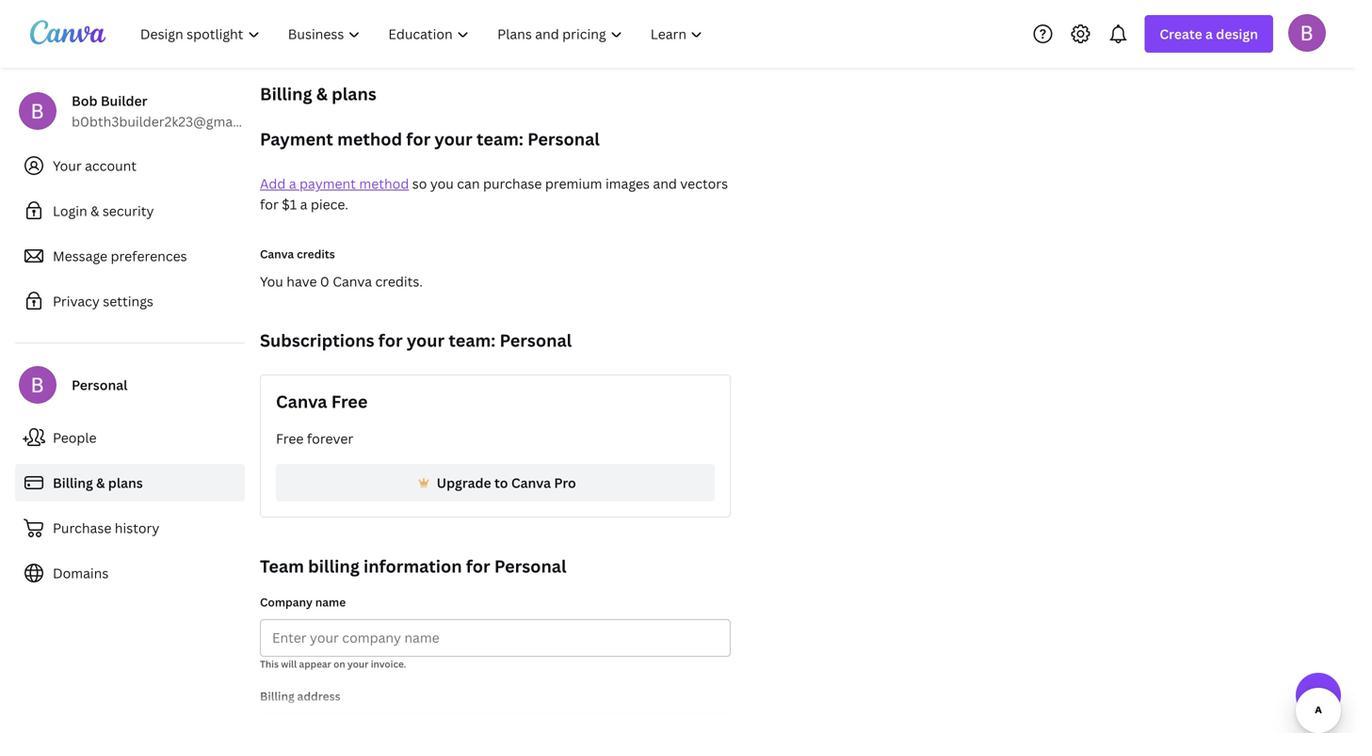 Task type: describe. For each thing, give the bounding box(es) containing it.
message preferences link
[[15, 237, 245, 275]]

security
[[102, 202, 154, 220]]

payment
[[260, 128, 333, 151]]

0 vertical spatial your
[[435, 128, 473, 151]]

credits.
[[375, 273, 423, 291]]

canva up you
[[260, 246, 294, 262]]

preferences
[[111, 247, 187, 265]]

subscriptions for your team: personal
[[260, 329, 572, 352]]

this will appear on your invoice.
[[260, 658, 406, 671]]

for right information
[[466, 555, 490, 578]]

free forever
[[276, 430, 353, 448]]

login & security
[[53, 202, 154, 220]]

1 vertical spatial method
[[359, 175, 409, 193]]

so
[[412, 175, 427, 193]]

settings
[[103, 292, 153, 310]]

message preferences
[[53, 247, 187, 265]]

for inside so you can purchase premium images and vectors for $1 a piece.
[[260, 195, 279, 213]]

information
[[364, 555, 462, 578]]

name
[[315, 595, 346, 610]]

privacy settings
[[53, 292, 153, 310]]

canva inside button
[[511, 474, 551, 492]]

add a payment method
[[260, 175, 409, 193]]

billing address
[[260, 689, 341, 704]]

0 vertical spatial free
[[331, 390, 368, 413]]

history
[[115, 519, 159, 537]]

premium
[[545, 175, 602, 193]]

b0bth3builder2k23@gmail.com
[[72, 113, 271, 130]]

so you can purchase premium images and vectors for $1 a piece.
[[260, 175, 728, 213]]

you have 0 canva credits.
[[260, 273, 423, 291]]

to
[[494, 474, 508, 492]]

1 vertical spatial team:
[[449, 329, 496, 352]]

billing & plans inside billing & plans link
[[53, 474, 143, 492]]

people
[[53, 429, 97, 447]]

top level navigation element
[[128, 15, 719, 53]]

a for design
[[1206, 25, 1213, 43]]

1 vertical spatial billing
[[53, 474, 93, 492]]

add a payment method link
[[260, 175, 409, 193]]

0
[[320, 273, 329, 291]]

purchase
[[53, 519, 111, 537]]

vectors
[[680, 175, 728, 193]]

purchase history link
[[15, 510, 245, 547]]

and
[[653, 175, 677, 193]]

your account
[[53, 157, 137, 175]]

pro
[[554, 474, 576, 492]]

a inside so you can purchase premium images and vectors for $1 a piece.
[[300, 195, 307, 213]]

domains link
[[15, 555, 245, 592]]

0 vertical spatial billing
[[260, 82, 312, 105]]

canva up free forever
[[276, 390, 327, 413]]

purchase history
[[53, 519, 159, 537]]

payment method for your team: personal
[[260, 128, 600, 151]]

subscriptions
[[260, 329, 374, 352]]

domains
[[53, 565, 109, 583]]

purchase
[[483, 175, 542, 193]]

company name
[[260, 595, 346, 610]]

builder
[[101, 92, 147, 110]]

privacy settings link
[[15, 283, 245, 320]]

forever
[[307, 430, 353, 448]]

team billing information for personal
[[260, 555, 567, 578]]



Task type: locate. For each thing, give the bounding box(es) containing it.
2 vertical spatial a
[[300, 195, 307, 213]]

1 vertical spatial &
[[91, 202, 99, 220]]

on
[[334, 658, 345, 671]]

payment
[[300, 175, 356, 193]]

this
[[260, 658, 279, 671]]

0 horizontal spatial a
[[289, 175, 296, 193]]

plans up purchase history link on the left
[[108, 474, 143, 492]]

1 horizontal spatial plans
[[332, 82, 377, 105]]

plans
[[332, 82, 377, 105], [108, 474, 143, 492]]

0 horizontal spatial free
[[276, 430, 304, 448]]

billing down this
[[260, 689, 294, 704]]

0 horizontal spatial plans
[[108, 474, 143, 492]]

& up the purchase history
[[96, 474, 105, 492]]

your
[[53, 157, 82, 175]]

1 vertical spatial your
[[407, 329, 445, 352]]

create
[[1160, 25, 1202, 43]]

company
[[260, 595, 313, 610]]

bob builder image
[[1288, 14, 1326, 52]]

for left $1
[[260, 195, 279, 213]]

& inside "link"
[[91, 202, 99, 220]]

1 vertical spatial free
[[276, 430, 304, 448]]

a right $1
[[300, 195, 307, 213]]

create a design button
[[1145, 15, 1273, 53]]

a left design
[[1206, 25, 1213, 43]]

2 vertical spatial your
[[348, 658, 369, 671]]

people link
[[15, 419, 245, 457]]

you
[[430, 175, 454, 193]]

address
[[297, 689, 341, 704]]

a inside 'dropdown button'
[[1206, 25, 1213, 43]]

invoice.
[[371, 658, 406, 671]]

piece.
[[311, 195, 348, 213]]

for
[[406, 128, 431, 151], [260, 195, 279, 213], [378, 329, 403, 352], [466, 555, 490, 578]]

account
[[85, 157, 137, 175]]

your
[[435, 128, 473, 151], [407, 329, 445, 352], [348, 658, 369, 671]]

bob
[[72, 92, 97, 110]]

0 horizontal spatial billing & plans
[[53, 474, 143, 492]]

1 horizontal spatial a
[[300, 195, 307, 213]]

billing & plans up the purchase history
[[53, 474, 143, 492]]

0 vertical spatial billing & plans
[[260, 82, 377, 105]]

&
[[316, 82, 328, 105], [91, 202, 99, 220], [96, 474, 105, 492]]

0 vertical spatial method
[[337, 128, 402, 151]]

create a design
[[1160, 25, 1258, 43]]

& for login & security "link"
[[91, 202, 99, 220]]

canva right to
[[511, 474, 551, 492]]

& for billing & plans link
[[96, 474, 105, 492]]

add
[[260, 175, 286, 193]]

2 horizontal spatial a
[[1206, 25, 1213, 43]]

for up so on the top left of page
[[406, 128, 431, 151]]

canva free
[[276, 390, 368, 413]]

team
[[260, 555, 304, 578]]

1 horizontal spatial billing & plans
[[260, 82, 377, 105]]

have
[[287, 273, 317, 291]]

message
[[53, 247, 107, 265]]

& right login on the top left
[[91, 202, 99, 220]]

upgrade to canva pro
[[437, 474, 576, 492]]

free up forever
[[331, 390, 368, 413]]

billing down people
[[53, 474, 93, 492]]

upgrade to canva pro button
[[276, 464, 715, 502]]

privacy
[[53, 292, 100, 310]]

you
[[260, 273, 283, 291]]

a for payment
[[289, 175, 296, 193]]

login
[[53, 202, 87, 220]]

billing
[[308, 555, 360, 578]]

& up payment
[[316, 82, 328, 105]]

credits
[[297, 246, 335, 262]]

personal
[[528, 128, 600, 151], [500, 329, 572, 352], [72, 376, 128, 394], [494, 555, 567, 578]]

a
[[1206, 25, 1213, 43], [289, 175, 296, 193], [300, 195, 307, 213]]

your up you
[[435, 128, 473, 151]]

1 vertical spatial a
[[289, 175, 296, 193]]

login & security link
[[15, 192, 245, 230]]

design
[[1216, 25, 1258, 43]]

plans up payment
[[332, 82, 377, 105]]

canva credits
[[260, 246, 335, 262]]

Enter your company name text field
[[272, 621, 719, 656]]

0 vertical spatial plans
[[332, 82, 377, 105]]

canva right 0 in the left top of the page
[[333, 273, 372, 291]]

1 vertical spatial billing & plans
[[53, 474, 143, 492]]

can
[[457, 175, 480, 193]]

upgrade
[[437, 474, 491, 492]]

2 vertical spatial billing
[[260, 689, 294, 704]]

billing & plans link
[[15, 464, 245, 502]]

will
[[281, 658, 297, 671]]

billing & plans up payment
[[260, 82, 377, 105]]

billing & plans
[[260, 82, 377, 105], [53, 474, 143, 492]]

1 horizontal spatial free
[[331, 390, 368, 413]]

your right on
[[348, 658, 369, 671]]

method left so on the top left of page
[[359, 175, 409, 193]]

0 vertical spatial team:
[[477, 128, 524, 151]]

billing
[[260, 82, 312, 105], [53, 474, 93, 492], [260, 689, 294, 704]]

0 vertical spatial &
[[316, 82, 328, 105]]

a right add at the left of page
[[289, 175, 296, 193]]

$1
[[282, 195, 297, 213]]

free left forever
[[276, 430, 304, 448]]

method up add a payment method link
[[337, 128, 402, 151]]

appear
[[299, 658, 331, 671]]

images
[[606, 175, 650, 193]]

your down credits. at the top
[[407, 329, 445, 352]]

0 vertical spatial a
[[1206, 25, 1213, 43]]

team:
[[477, 128, 524, 151], [449, 329, 496, 352]]

method
[[337, 128, 402, 151], [359, 175, 409, 193]]

billing up payment
[[260, 82, 312, 105]]

free
[[331, 390, 368, 413], [276, 430, 304, 448]]

your account link
[[15, 147, 245, 185]]

2 vertical spatial &
[[96, 474, 105, 492]]

bob builder b0bth3builder2k23@gmail.com
[[72, 92, 271, 130]]

for down credits. at the top
[[378, 329, 403, 352]]

1 vertical spatial plans
[[108, 474, 143, 492]]

canva
[[260, 246, 294, 262], [333, 273, 372, 291], [276, 390, 327, 413], [511, 474, 551, 492]]



Task type: vqa. For each thing, say whether or not it's contained in the screenshot.
Is
no



